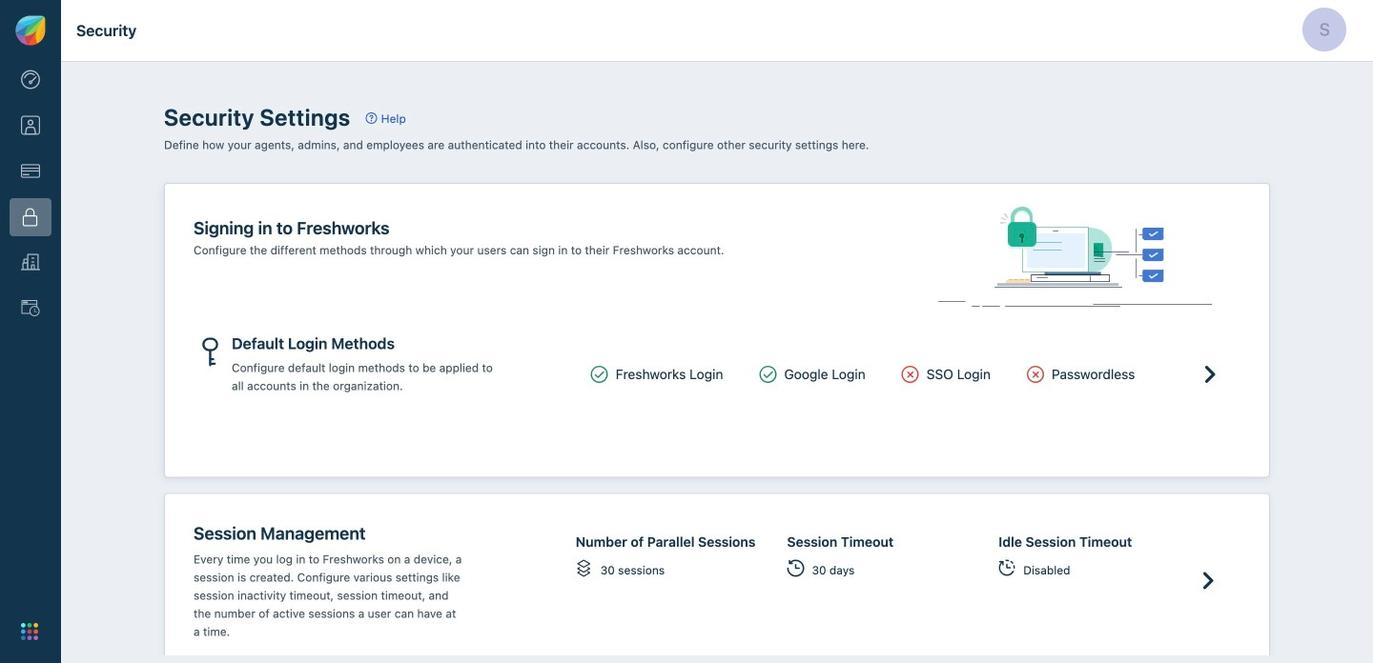 Task type: vqa. For each thing, say whether or not it's contained in the screenshot.
Security Icon
yes



Task type: locate. For each thing, give the bounding box(es) containing it.
neo admin center image
[[21, 70, 40, 89]]

freshworks icon image
[[15, 15, 46, 46]]

freshworks switcher image
[[21, 624, 38, 641]]

security image
[[21, 208, 40, 227]]

organization image
[[21, 253, 40, 273]]

audit logs image
[[21, 299, 40, 318]]



Task type: describe. For each thing, give the bounding box(es) containing it.
profile picture image
[[1303, 7, 1347, 51]]

users image
[[21, 116, 40, 135]]

my subscriptions image
[[21, 162, 40, 181]]



